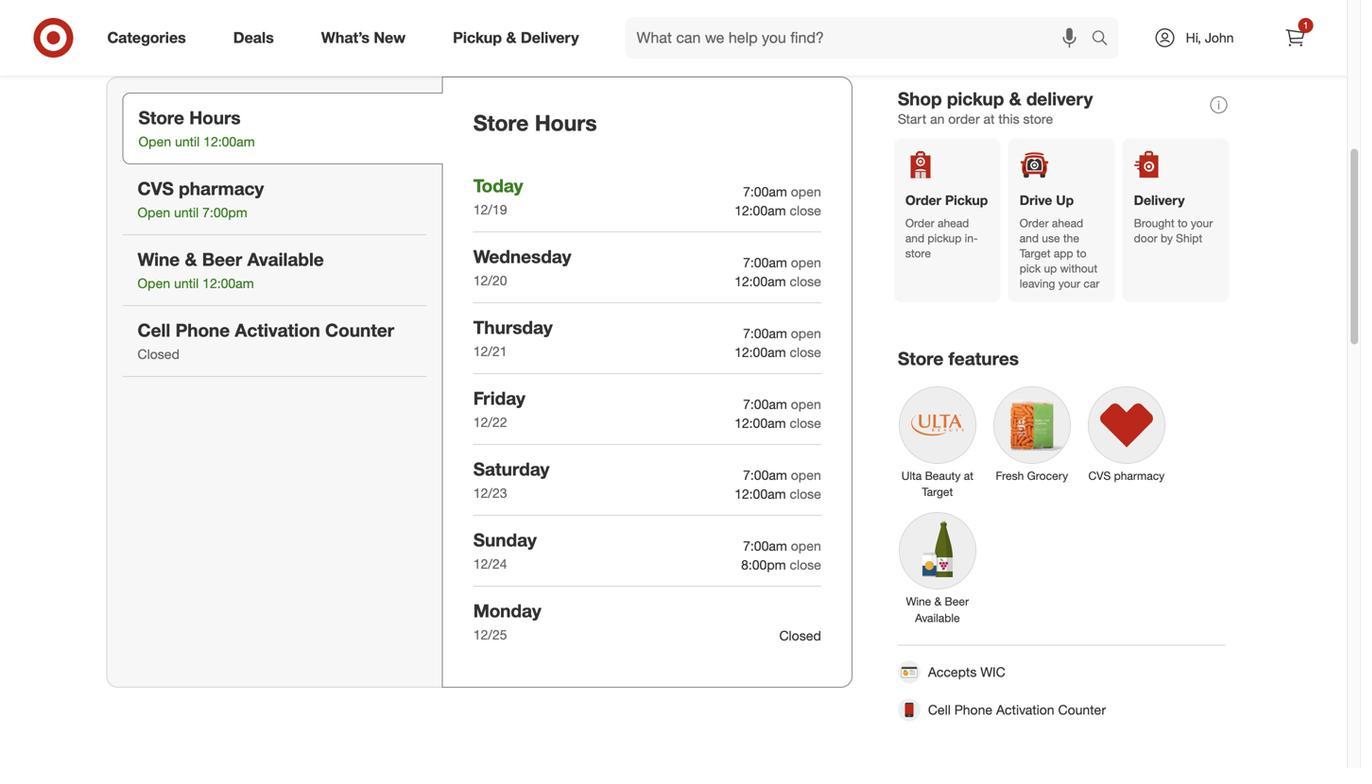 Task type: vqa. For each thing, say whether or not it's contained in the screenshot.


Task type: describe. For each thing, give the bounding box(es) containing it.
saturday
[[473, 458, 550, 480]]

the
[[1064, 231, 1080, 246]]

wine & beer available link
[[890, 504, 985, 630]]

search button
[[1083, 17, 1128, 62]]

categories
[[107, 28, 186, 47]]

by
[[1161, 231, 1173, 246]]

12/24
[[473, 556, 507, 572]]

monday
[[473, 600, 541, 622]]

new
[[374, 28, 406, 47]]

cell phone activation counter
[[928, 702, 1106, 719]]

open for sunday
[[791, 538, 821, 554]]

store for store hours
[[473, 110, 529, 136]]

deals link
[[217, 17, 298, 59]]

ulta
[[902, 469, 922, 483]]

7:00pm
[[202, 204, 247, 221]]

close for saturday
[[790, 486, 821, 502]]

cvs for cvs pharmacy
[[1089, 469, 1111, 483]]

ulta beauty at target
[[902, 469, 974, 499]]

your inside delivery brought to your door by shipt
[[1191, 216, 1213, 230]]

ulta beauty at target link
[[890, 378, 985, 504]]

open for store hours
[[139, 134, 171, 150]]

7:00am open 12:00am close for today
[[735, 183, 821, 219]]

shop
[[898, 88, 942, 110]]

brought
[[1134, 216, 1175, 230]]

8:00pm
[[741, 557, 786, 573]]

in-
[[965, 231, 978, 246]]

car
[[1084, 277, 1100, 291]]

& for pickup & delivery
[[506, 28, 517, 47]]

7:00am for sunday
[[743, 538, 787, 554]]

pickup inside order pickup order ahead and pickup in- store
[[928, 231, 962, 246]]

ahead for up
[[1052, 216, 1084, 230]]

fresh
[[996, 469, 1024, 483]]

at inside ulta beauty at target
[[964, 469, 974, 483]]

shop pickup & delivery start an order at this store
[[898, 88, 1093, 127]]

thursday
[[473, 317, 553, 338]]

cvs for cvs pharmacy open until 7:00pm
[[138, 178, 174, 200]]

7:00am for thursday
[[743, 325, 787, 342]]

close for sunday
[[790, 557, 821, 573]]

drive
[[1020, 192, 1053, 209]]

hi, john
[[1186, 29, 1234, 46]]

cvs pharmacy
[[1089, 469, 1165, 483]]

12:00am for friday
[[735, 415, 786, 432]]

pickup inside "shop pickup & delivery start an order at this store"
[[947, 88, 1004, 110]]

without
[[1060, 262, 1098, 276]]

features
[[949, 348, 1019, 370]]

cvs pharmacy open until 7:00pm
[[138, 178, 264, 221]]

beer for wine & beer available
[[945, 595, 969, 609]]

1
[[1304, 19, 1309, 31]]

search
[[1083, 30, 1128, 49]]

pickup & delivery
[[453, 28, 579, 47]]

at inside "shop pickup & delivery start an order at this store"
[[984, 110, 995, 127]]

drive up order ahead and use the target app to pick up without leaving your car
[[1020, 192, 1100, 291]]

store features
[[898, 348, 1019, 370]]

up
[[1056, 192, 1074, 209]]

until inside wine & beer available open until 12:00am
[[174, 275, 199, 292]]

counter for cell phone activation counter closed
[[325, 320, 394, 341]]

activation for cell phone activation counter closed
[[235, 320, 320, 341]]

store for store features
[[898, 348, 944, 370]]

cell for cell phone activation counter closed
[[138, 320, 170, 341]]

12:00am inside wine & beer available open until 12:00am
[[202, 275, 254, 292]]

7:00am open 12:00am close for saturday
[[735, 467, 821, 502]]

What can we help you find? suggestions appear below search field
[[625, 17, 1096, 59]]

7:00am open 12:00am close for wednesday
[[735, 254, 821, 290]]

12:00am for saturday
[[735, 486, 786, 502]]

& inside "shop pickup & delivery start an order at this store"
[[1009, 88, 1022, 110]]

shipt
[[1176, 231, 1203, 246]]

accepts wic
[[928, 664, 1006, 681]]

categories link
[[91, 17, 210, 59]]

wine & beer available open until 12:00am
[[138, 249, 324, 292]]

delivery brought to your door by shipt
[[1134, 192, 1213, 246]]

pickup inside order pickup order ahead and pickup in- store
[[945, 192, 988, 209]]

pickup & delivery link
[[437, 17, 603, 59]]

1 link
[[1275, 17, 1317, 59]]

available for wine & beer available
[[915, 611, 960, 625]]

friday 12/22
[[473, 388, 526, 431]]

close for wednesday
[[790, 273, 821, 290]]

12:00am for wednesday
[[735, 273, 786, 290]]

12/19
[[473, 201, 507, 218]]

12:00am inside "store hours open until 12:00am"
[[203, 134, 255, 150]]

an
[[930, 110, 945, 127]]

what's new link
[[305, 17, 429, 59]]

store capabilities with hours, vertical tabs tab list
[[106, 77, 443, 688]]

open for friday
[[791, 396, 821, 413]]

close for friday
[[790, 415, 821, 432]]

open for wednesday
[[791, 254, 821, 271]]

delivery
[[1027, 88, 1093, 110]]

and for drive
[[1020, 231, 1039, 246]]

12/22
[[473, 414, 507, 431]]

order for order pickup
[[906, 216, 935, 230]]

7:00am for wednesday
[[743, 254, 787, 271]]

12/23
[[473, 485, 507, 502]]

until for hours
[[175, 134, 200, 150]]

accepts
[[928, 664, 977, 681]]

app
[[1054, 246, 1074, 261]]



Task type: locate. For each thing, give the bounding box(es) containing it.
wine up accepts on the bottom of the page
[[906, 595, 932, 609]]

0 vertical spatial wine
[[138, 249, 180, 270]]

0 vertical spatial pickup
[[453, 28, 502, 47]]

counter inside the 'cell phone activation counter closed'
[[325, 320, 394, 341]]

1 open from the top
[[791, 183, 821, 200]]

cvs down "store hours open until 12:00am"
[[138, 178, 174, 200]]

to inside the drive up order ahead and use the target app to pick up without leaving your car
[[1077, 246, 1087, 261]]

1 horizontal spatial available
[[915, 611, 960, 625]]

1 vertical spatial pickup
[[928, 231, 962, 246]]

store left features
[[898, 348, 944, 370]]

available
[[247, 249, 324, 270], [915, 611, 960, 625]]

store down categories link
[[139, 107, 184, 129]]

at
[[984, 110, 995, 127], [964, 469, 974, 483]]

store up today
[[473, 110, 529, 136]]

cell for cell phone activation counter
[[928, 702, 951, 719]]

0 vertical spatial at
[[984, 110, 995, 127]]

1 horizontal spatial to
[[1178, 216, 1188, 230]]

4 7:00am open 12:00am close from the top
[[735, 396, 821, 432]]

1 horizontal spatial store
[[1023, 110, 1053, 127]]

your inside the drive up order ahead and use the target app to pick up without leaving your car
[[1059, 277, 1081, 291]]

0 horizontal spatial counter
[[325, 320, 394, 341]]

& inside wine & beer available
[[935, 595, 942, 609]]

open inside cvs pharmacy open until 7:00pm
[[138, 204, 170, 221]]

0 vertical spatial delivery
[[521, 28, 579, 47]]

1 7:00am from the top
[[743, 183, 787, 200]]

0 horizontal spatial beer
[[202, 249, 242, 270]]

open inside 7:00am open 8:00pm close
[[791, 538, 821, 554]]

hours for store hours open until 12:00am
[[189, 107, 241, 129]]

order inside the drive up order ahead and use the target app to pick up without leaving your car
[[1020, 216, 1049, 230]]

& up store hours
[[506, 28, 517, 47]]

beer up accepts on the bottom of the page
[[945, 595, 969, 609]]

0 vertical spatial pharmacy
[[179, 178, 264, 200]]

1 vertical spatial until
[[174, 204, 199, 221]]

1 vertical spatial pickup
[[945, 192, 988, 209]]

0 horizontal spatial hours
[[189, 107, 241, 129]]

available inside wine & beer available open until 12:00am
[[247, 249, 324, 270]]

ahead up 'the'
[[1052, 216, 1084, 230]]

ahead up in-
[[938, 216, 969, 230]]

1 vertical spatial to
[[1077, 246, 1087, 261]]

today
[[473, 175, 523, 197]]

store inside "store hours open until 12:00am"
[[139, 107, 184, 129]]

0 vertical spatial closed
[[138, 346, 180, 363]]

and left in-
[[906, 231, 925, 246]]

john
[[1205, 29, 1234, 46]]

1 horizontal spatial wine
[[906, 595, 932, 609]]

wednesday
[[473, 246, 572, 267]]

12/20
[[473, 272, 507, 289]]

1 vertical spatial cell
[[928, 702, 951, 719]]

0 horizontal spatial closed
[[138, 346, 180, 363]]

& for wine & beer available open until 12:00am
[[185, 249, 197, 270]]

& inside wine & beer available open until 12:00am
[[185, 249, 197, 270]]

2 7:00am from the top
[[743, 254, 787, 271]]

hours inside "store hours open until 12:00am"
[[189, 107, 241, 129]]

sunday 12/24
[[473, 529, 537, 572]]

1 vertical spatial wine
[[906, 595, 932, 609]]

open for saturday
[[791, 467, 821, 484]]

& down cvs pharmacy open until 7:00pm at the left top of page
[[185, 249, 197, 270]]

to up "shipt"
[[1178, 216, 1188, 230]]

1 horizontal spatial pharmacy
[[1114, 469, 1165, 483]]

open for thursday
[[791, 325, 821, 342]]

7:00am open 8:00pm close
[[741, 538, 821, 573]]

wednesday 12/20
[[473, 246, 572, 289]]

1 vertical spatial at
[[964, 469, 974, 483]]

available inside wine & beer available
[[915, 611, 960, 625]]

close inside 7:00am open 8:00pm close
[[790, 557, 821, 573]]

monday 12/25
[[473, 600, 541, 643]]

until inside "store hours open until 12:00am"
[[175, 134, 200, 150]]

leaving
[[1020, 277, 1055, 291]]

1 horizontal spatial beer
[[945, 595, 969, 609]]

1 vertical spatial cvs
[[1089, 469, 1111, 483]]

0 vertical spatial your
[[1191, 216, 1213, 230]]

phone down wine & beer available open until 12:00am
[[175, 320, 230, 341]]

1 horizontal spatial counter
[[1058, 702, 1106, 719]]

phone inside the 'cell phone activation counter closed'
[[175, 320, 230, 341]]

0 vertical spatial activation
[[235, 320, 320, 341]]

grocery
[[1027, 469, 1068, 483]]

1 vertical spatial counter
[[1058, 702, 1106, 719]]

until for pharmacy
[[174, 204, 199, 221]]

& up accepts on the bottom of the page
[[935, 595, 942, 609]]

5 7:00am open 12:00am close from the top
[[735, 467, 821, 502]]

your up "shipt"
[[1191, 216, 1213, 230]]

ahead inside the drive up order ahead and use the target app to pick up without leaving your car
[[1052, 216, 1084, 230]]

0 horizontal spatial store
[[906, 246, 931, 261]]

cvs inside cvs pharmacy open until 7:00pm
[[138, 178, 174, 200]]

pharmacy right grocery
[[1114, 469, 1165, 483]]

pharmacy
[[179, 178, 264, 200], [1114, 469, 1165, 483]]

activation for cell phone activation counter
[[996, 702, 1055, 719]]

pickup up in-
[[945, 192, 988, 209]]

0 horizontal spatial delivery
[[521, 28, 579, 47]]

4 7:00am from the top
[[743, 396, 787, 413]]

phone
[[175, 320, 230, 341], [955, 702, 993, 719]]

ahead for pickup
[[938, 216, 969, 230]]

0 horizontal spatial wine
[[138, 249, 180, 270]]

and inside the drive up order ahead and use the target app to pick up without leaving your car
[[1020, 231, 1039, 246]]

beauty
[[925, 469, 961, 483]]

7:00am
[[743, 183, 787, 200], [743, 254, 787, 271], [743, 325, 787, 342], [743, 396, 787, 413], [743, 467, 787, 484], [743, 538, 787, 554]]

today 12/19
[[473, 175, 523, 218]]

until down cvs pharmacy open until 7:00pm at the left top of page
[[174, 275, 199, 292]]

0 horizontal spatial target
[[922, 485, 953, 499]]

7:00am for saturday
[[743, 467, 787, 484]]

& for wine & beer available
[[935, 595, 942, 609]]

1 7:00am open 12:00am close from the top
[[735, 183, 821, 219]]

12:00am
[[203, 134, 255, 150], [735, 202, 786, 219], [735, 273, 786, 290], [202, 275, 254, 292], [735, 344, 786, 361], [735, 415, 786, 432], [735, 486, 786, 502]]

until inside cvs pharmacy open until 7:00pm
[[174, 204, 199, 221]]

store hours open until 12:00am
[[139, 107, 255, 150]]

beer
[[202, 249, 242, 270], [945, 595, 969, 609]]

1 horizontal spatial and
[[1020, 231, 1039, 246]]

up
[[1044, 262, 1057, 276]]

pickup left in-
[[928, 231, 962, 246]]

7:00am open 12:00am close for thursday
[[735, 325, 821, 361]]

hours
[[189, 107, 241, 129], [535, 110, 597, 136]]

target inside ulta beauty at target
[[922, 485, 953, 499]]

wic
[[981, 664, 1006, 681]]

available for wine & beer available open until 12:00am
[[247, 249, 324, 270]]

counter
[[325, 320, 394, 341], [1058, 702, 1106, 719]]

open for today
[[791, 183, 821, 200]]

phone down accepts wic on the right bottom
[[955, 702, 993, 719]]

pickup up order at the right top of page
[[947, 88, 1004, 110]]

until up cvs pharmacy open until 7:00pm at the left top of page
[[175, 134, 200, 150]]

pharmacy for cvs pharmacy
[[1114, 469, 1165, 483]]

activation
[[235, 320, 320, 341], [996, 702, 1055, 719]]

1 horizontal spatial pickup
[[945, 192, 988, 209]]

pharmacy for cvs pharmacy open until 7:00pm
[[179, 178, 264, 200]]

and for order
[[906, 231, 925, 246]]

cvs right grocery
[[1089, 469, 1111, 483]]

beer for wine & beer available open until 12:00am
[[202, 249, 242, 270]]

pickup
[[453, 28, 502, 47], [945, 192, 988, 209]]

1 vertical spatial closed
[[779, 628, 821, 644]]

to up without
[[1077, 246, 1087, 261]]

beer inside wine & beer available
[[945, 595, 969, 609]]

this
[[999, 110, 1020, 127]]

cell phone activation counter closed
[[138, 320, 394, 363]]

2 close from the top
[[790, 273, 821, 290]]

3 7:00am from the top
[[743, 325, 787, 342]]

pick
[[1020, 262, 1041, 276]]

target inside the drive up order ahead and use the target app to pick up without leaving your car
[[1020, 246, 1051, 261]]

store inside order pickup order ahead and pickup in- store
[[906, 246, 931, 261]]

start
[[898, 110, 927, 127]]

1 vertical spatial phone
[[955, 702, 993, 719]]

wine for wine & beer available
[[906, 595, 932, 609]]

0 vertical spatial store
[[1023, 110, 1053, 127]]

order pickup order ahead and pickup in- store
[[906, 192, 988, 261]]

2 and from the left
[[1020, 231, 1039, 246]]

ahead inside order pickup order ahead and pickup in- store
[[938, 216, 969, 230]]

hours for store hours
[[535, 110, 597, 136]]

2 vertical spatial until
[[174, 275, 199, 292]]

what's
[[321, 28, 370, 47]]

3 7:00am open 12:00am close from the top
[[735, 325, 821, 361]]

1 ahead from the left
[[938, 216, 969, 230]]

1 vertical spatial store
[[906, 246, 931, 261]]

your
[[1191, 216, 1213, 230], [1059, 277, 1081, 291]]

0 horizontal spatial available
[[247, 249, 324, 270]]

0 horizontal spatial to
[[1077, 246, 1087, 261]]

2 open from the top
[[791, 254, 821, 271]]

ahead
[[938, 216, 969, 230], [1052, 216, 1084, 230]]

cell inside the 'cell phone activation counter closed'
[[138, 320, 170, 341]]

delivery
[[521, 28, 579, 47], [1134, 192, 1185, 209]]

available up accepts on the bottom of the page
[[915, 611, 960, 625]]

2 horizontal spatial store
[[898, 348, 944, 370]]

counter for cell phone activation counter
[[1058, 702, 1106, 719]]

6 open from the top
[[791, 538, 821, 554]]

store for store hours open until 12:00am
[[139, 107, 184, 129]]

0 horizontal spatial at
[[964, 469, 974, 483]]

7:00am open 12:00am close for friday
[[735, 396, 821, 432]]

1 horizontal spatial target
[[1020, 246, 1051, 261]]

0 vertical spatial until
[[175, 134, 200, 150]]

phone for cell phone activation counter
[[955, 702, 993, 719]]

delivery inside delivery brought to your door by shipt
[[1134, 192, 1185, 209]]

saturday 12/23
[[473, 458, 550, 502]]

pharmacy up the 7:00pm
[[179, 178, 264, 200]]

available down the 7:00pm
[[247, 249, 324, 270]]

beer inside wine & beer available open until 12:00am
[[202, 249, 242, 270]]

and inside order pickup order ahead and pickup in- store
[[906, 231, 925, 246]]

1 horizontal spatial phone
[[955, 702, 993, 719]]

1 horizontal spatial your
[[1191, 216, 1213, 230]]

0 vertical spatial beer
[[202, 249, 242, 270]]

order
[[949, 110, 980, 127]]

delivery up store hours
[[521, 28, 579, 47]]

12/21
[[473, 343, 507, 360]]

0 vertical spatial phone
[[175, 320, 230, 341]]

1 horizontal spatial hours
[[535, 110, 597, 136]]

0 horizontal spatial cell
[[138, 320, 170, 341]]

cvs pharmacy link
[[1080, 378, 1174, 488]]

deals
[[233, 28, 274, 47]]

use
[[1042, 231, 1060, 246]]

2 7:00am open 12:00am close from the top
[[735, 254, 821, 290]]

12:00am for thursday
[[735, 344, 786, 361]]

1 horizontal spatial cell
[[928, 702, 951, 719]]

1 horizontal spatial store
[[473, 110, 529, 136]]

store inside "shop pickup & delivery start an order at this store"
[[1023, 110, 1053, 127]]

1 horizontal spatial activation
[[996, 702, 1055, 719]]

7:00am for today
[[743, 183, 787, 200]]

target up pick
[[1020, 246, 1051, 261]]

phone for cell phone activation counter closed
[[175, 320, 230, 341]]

close for today
[[790, 202, 821, 219]]

activation down wine & beer available open until 12:00am
[[235, 320, 320, 341]]

activation inside the 'cell phone activation counter closed'
[[235, 320, 320, 341]]

open
[[139, 134, 171, 150], [138, 204, 170, 221], [138, 275, 170, 292]]

0 vertical spatial to
[[1178, 216, 1188, 230]]

& up this
[[1009, 88, 1022, 110]]

store
[[139, 107, 184, 129], [473, 110, 529, 136], [898, 348, 944, 370]]

until left the 7:00pm
[[174, 204, 199, 221]]

wine inside wine & beer available open until 12:00am
[[138, 249, 180, 270]]

open inside "store hours open until 12:00am"
[[139, 134, 171, 150]]

7:00am open 12:00am close
[[735, 183, 821, 219], [735, 254, 821, 290], [735, 325, 821, 361], [735, 396, 821, 432], [735, 467, 821, 502]]

door
[[1134, 231, 1158, 246]]

1 vertical spatial beer
[[945, 595, 969, 609]]

5 7:00am from the top
[[743, 467, 787, 484]]

0 vertical spatial pickup
[[947, 88, 1004, 110]]

0 horizontal spatial pharmacy
[[179, 178, 264, 200]]

12/25
[[473, 627, 507, 643]]

pharmacy inside cvs pharmacy open until 7:00pm
[[179, 178, 264, 200]]

6 7:00am from the top
[[743, 538, 787, 554]]

0 horizontal spatial cvs
[[138, 178, 174, 200]]

what's new
[[321, 28, 406, 47]]

0 horizontal spatial pickup
[[453, 28, 502, 47]]

3 close from the top
[[790, 344, 821, 361]]

1 horizontal spatial ahead
[[1052, 216, 1084, 230]]

1 vertical spatial target
[[922, 485, 953, 499]]

1 vertical spatial open
[[138, 204, 170, 221]]

order for drive up
[[1020, 216, 1049, 230]]

1 close from the top
[[790, 202, 821, 219]]

0 horizontal spatial store
[[139, 107, 184, 129]]

7:00am inside 7:00am open 8:00pm close
[[743, 538, 787, 554]]

target down beauty
[[922, 485, 953, 499]]

delivery up the brought
[[1134, 192, 1185, 209]]

0 horizontal spatial activation
[[235, 320, 320, 341]]

closed inside the 'cell phone activation counter closed'
[[138, 346, 180, 363]]

pharmacy inside cvs pharmacy link
[[1114, 469, 1165, 483]]

12:00am for today
[[735, 202, 786, 219]]

order
[[906, 192, 942, 209], [906, 216, 935, 230], [1020, 216, 1049, 230]]

and left "use"
[[1020, 231, 1039, 246]]

beer down the 7:00pm
[[202, 249, 242, 270]]

0 vertical spatial available
[[247, 249, 324, 270]]

friday
[[473, 388, 526, 409]]

0 vertical spatial target
[[1020, 246, 1051, 261]]

cell
[[138, 320, 170, 341], [928, 702, 951, 719]]

store hours
[[473, 110, 597, 136]]

thursday 12/21
[[473, 317, 553, 360]]

wine down cvs pharmacy open until 7:00pm at the left top of page
[[138, 249, 180, 270]]

1 vertical spatial your
[[1059, 277, 1081, 291]]

2 ahead from the left
[[1052, 216, 1084, 230]]

fresh grocery link
[[985, 378, 1080, 488]]

1 and from the left
[[906, 231, 925, 246]]

5 close from the top
[[790, 486, 821, 502]]

5 open from the top
[[791, 467, 821, 484]]

7:00am for friday
[[743, 396, 787, 413]]

6 close from the top
[[790, 557, 821, 573]]

cvs
[[138, 178, 174, 200], [1089, 469, 1111, 483]]

fresh grocery
[[996, 469, 1068, 483]]

wine & beer available
[[906, 595, 969, 625]]

0 horizontal spatial phone
[[175, 320, 230, 341]]

sunday
[[473, 529, 537, 551]]

4 open from the top
[[791, 396, 821, 413]]

2 vertical spatial open
[[138, 275, 170, 292]]

close
[[790, 202, 821, 219], [790, 273, 821, 290], [790, 344, 821, 361], [790, 415, 821, 432], [790, 486, 821, 502], [790, 557, 821, 573]]

wine for wine & beer available open until 12:00am
[[138, 249, 180, 270]]

3 open from the top
[[791, 325, 821, 342]]

1 horizontal spatial closed
[[779, 628, 821, 644]]

at right beauty
[[964, 469, 974, 483]]

hi,
[[1186, 29, 1202, 46]]

0 vertical spatial counter
[[325, 320, 394, 341]]

4 close from the top
[[790, 415, 821, 432]]

0 vertical spatial cvs
[[138, 178, 174, 200]]

wine
[[138, 249, 180, 270], [906, 595, 932, 609]]

1 vertical spatial pharmacy
[[1114, 469, 1165, 483]]

open for cvs pharmacy
[[138, 204, 170, 221]]

1 horizontal spatial at
[[984, 110, 995, 127]]

1 horizontal spatial delivery
[[1134, 192, 1185, 209]]

your down without
[[1059, 277, 1081, 291]]

and
[[906, 231, 925, 246], [1020, 231, 1039, 246]]

1 vertical spatial available
[[915, 611, 960, 625]]

0 horizontal spatial your
[[1059, 277, 1081, 291]]

0 horizontal spatial ahead
[[938, 216, 969, 230]]

1 vertical spatial activation
[[996, 702, 1055, 719]]

0 horizontal spatial and
[[906, 231, 925, 246]]

wine inside wine & beer available
[[906, 595, 932, 609]]

0 vertical spatial open
[[139, 134, 171, 150]]

open inside wine & beer available open until 12:00am
[[138, 275, 170, 292]]

at left this
[[984, 110, 995, 127]]

close for thursday
[[790, 344, 821, 361]]

to inside delivery brought to your door by shipt
[[1178, 216, 1188, 230]]

1 horizontal spatial cvs
[[1089, 469, 1111, 483]]

pickup right new
[[453, 28, 502, 47]]

activation down wic
[[996, 702, 1055, 719]]

1 vertical spatial delivery
[[1134, 192, 1185, 209]]

0 vertical spatial cell
[[138, 320, 170, 341]]

until
[[175, 134, 200, 150], [174, 204, 199, 221], [174, 275, 199, 292]]



